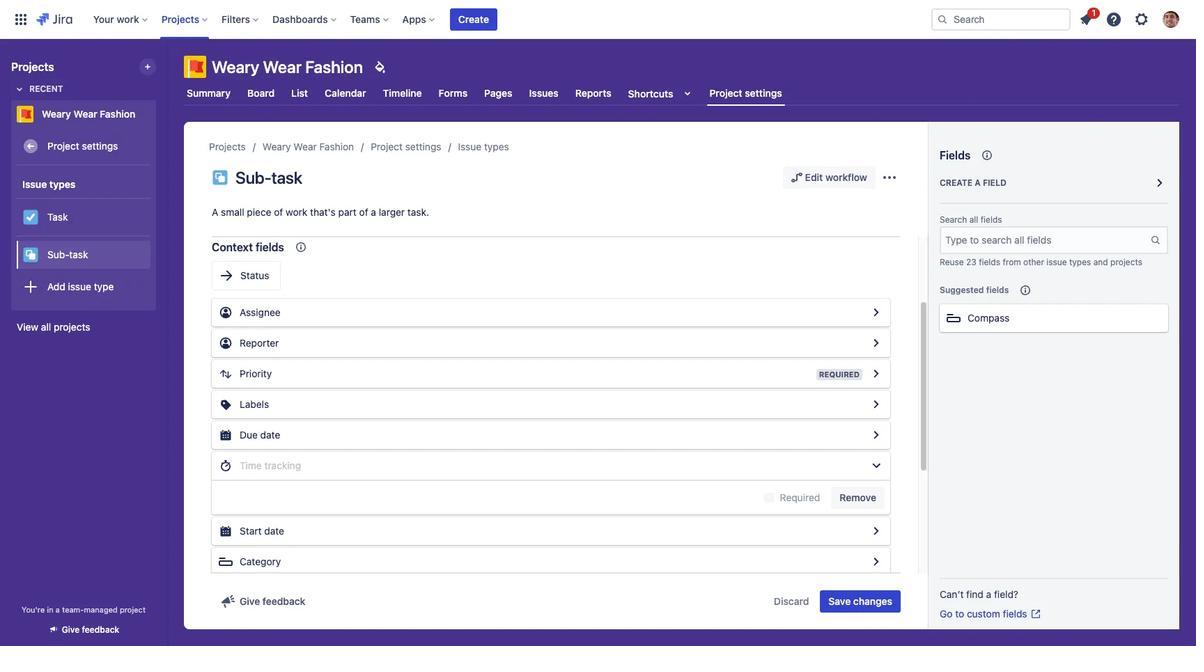 Task type: vqa. For each thing, say whether or not it's contained in the screenshot.
Issue type icon
yes



Task type: describe. For each thing, give the bounding box(es) containing it.
suggested
[[940, 285, 984, 295]]

1 horizontal spatial project
[[371, 141, 403, 153]]

fields left this link will be opened in a new tab "image"
[[1003, 608, 1027, 620]]

compass button
[[940, 304, 1168, 332]]

fields right 23 at the top right
[[979, 257, 1001, 268]]

0 vertical spatial task
[[272, 168, 302, 187]]

1 horizontal spatial sub-task
[[236, 168, 302, 187]]

close field configuration image
[[868, 458, 885, 475]]

remove button
[[831, 487, 885, 509]]

1 vertical spatial task
[[69, 248, 88, 260]]

suggested fields
[[940, 285, 1009, 295]]

0 vertical spatial fashion
[[305, 57, 363, 77]]

issue inside button
[[68, 281, 91, 292]]

sub- inside sub-task link
[[47, 248, 69, 260]]

status
[[240, 270, 269, 281]]

more information about the fields image
[[979, 147, 996, 164]]

assignee button
[[212, 299, 890, 327]]

1 open field configuration image from the top
[[868, 366, 885, 383]]

Search field
[[932, 8, 1071, 30]]

board link
[[245, 81, 277, 106]]

open field configuration image for start date
[[868, 523, 885, 540]]

projects button
[[157, 8, 213, 30]]

search all fields
[[940, 215, 1002, 225]]

teams button
[[346, 8, 394, 30]]

reports link
[[573, 81, 614, 106]]

apps button
[[398, 8, 440, 30]]

settings inside tab list
[[745, 87, 782, 99]]

calendar
[[325, 87, 366, 99]]

open field configuration image for category
[[868, 554, 885, 571]]

pages
[[484, 87, 513, 99]]

managed
[[84, 605, 118, 615]]

Type to search all fields text field
[[941, 228, 1150, 253]]

larger
[[379, 206, 405, 218]]

filters
[[222, 13, 250, 25]]

23
[[966, 257, 977, 268]]

0 horizontal spatial project settings
[[47, 140, 118, 152]]

task.
[[408, 206, 429, 218]]

add issue type button
[[17, 273, 151, 301]]

collapse recent projects image
[[11, 81, 28, 98]]

pages link
[[482, 81, 515, 106]]

set background color image
[[371, 59, 388, 75]]

create for create a field
[[940, 178, 973, 188]]

dashboards button
[[268, 8, 342, 30]]

settings image
[[1134, 11, 1150, 28]]

compass
[[968, 312, 1010, 324]]

create project image
[[142, 61, 153, 72]]

due
[[240, 429, 258, 441]]

summary
[[187, 87, 231, 99]]

0 vertical spatial issue
[[458, 141, 482, 153]]

teams
[[350, 13, 380, 25]]

0 vertical spatial weary wear fashion
[[212, 57, 363, 77]]

open field configuration image for due date
[[868, 427, 885, 444]]

primary element
[[8, 0, 932, 39]]

1
[[1092, 7, 1096, 18]]

save changes button
[[820, 591, 901, 613]]

2 vertical spatial weary
[[263, 141, 291, 153]]

edit workflow button
[[783, 167, 876, 189]]

group containing issue types
[[17, 166, 151, 309]]

due date
[[240, 429, 280, 441]]

banner containing your work
[[0, 0, 1196, 39]]

context fields
[[212, 241, 284, 254]]

timeline link
[[380, 81, 425, 106]]

create a field
[[940, 178, 1007, 188]]

0 horizontal spatial types
[[49, 178, 76, 190]]

1 vertical spatial give feedback
[[62, 625, 119, 635]]

reporter button
[[212, 330, 890, 357]]

1 horizontal spatial weary
[[212, 57, 259, 77]]

forms
[[439, 87, 468, 99]]

a right "in"
[[56, 605, 60, 615]]

category button
[[212, 548, 890, 576]]

projects for 'projects' link
[[209, 141, 246, 153]]

1 vertical spatial work
[[286, 206, 307, 218]]

you're in a team-managed project
[[22, 605, 146, 615]]

edit workflow
[[805, 171, 867, 183]]

projects link
[[209, 139, 246, 155]]

issue types link
[[458, 139, 509, 155]]

time
[[240, 460, 262, 472]]

add issue type image
[[22, 279, 39, 295]]

2 vertical spatial wear
[[294, 141, 317, 153]]

all for search
[[970, 215, 979, 225]]

open field configuration image for assignee
[[868, 304, 885, 321]]

add
[[47, 281, 65, 292]]

list link
[[289, 81, 311, 106]]

apps
[[403, 13, 426, 25]]

save changes
[[829, 596, 893, 608]]

from
[[1003, 257, 1021, 268]]

0 horizontal spatial give feedback button
[[40, 619, 128, 642]]

0 vertical spatial required
[[819, 370, 860, 379]]

edit
[[805, 171, 823, 183]]

1 horizontal spatial issue
[[1047, 257, 1067, 268]]

0 horizontal spatial settings
[[82, 140, 118, 152]]

remove
[[840, 492, 877, 504]]

1 vertical spatial weary wear fashion
[[42, 108, 135, 120]]

0 horizontal spatial issue
[[22, 178, 47, 190]]

sidebar navigation image
[[152, 56, 183, 84]]

create button
[[450, 8, 497, 30]]

0 vertical spatial give feedback button
[[212, 591, 314, 613]]

appswitcher icon image
[[13, 11, 29, 28]]

go to custom fields link
[[940, 608, 1041, 622]]

view all projects
[[17, 321, 90, 333]]

1 horizontal spatial project settings
[[371, 141, 441, 153]]

projects inside view all projects link
[[54, 321, 90, 333]]

board
[[247, 87, 275, 99]]

your work button
[[89, 8, 153, 30]]

category
[[240, 556, 281, 568]]

0 vertical spatial give feedback
[[240, 596, 305, 608]]

and
[[1094, 257, 1108, 268]]

discard button
[[766, 591, 818, 613]]

to
[[955, 608, 964, 620]]

reports
[[575, 87, 612, 99]]

list
[[291, 87, 308, 99]]

open field configuration image for labels
[[868, 396, 885, 413]]

1 horizontal spatial feedback
[[263, 596, 305, 608]]

1 horizontal spatial settings
[[405, 141, 441, 153]]

project
[[120, 605, 146, 615]]

0 horizontal spatial project settings link
[[17, 132, 151, 160]]

1 vertical spatial fashion
[[100, 108, 135, 120]]

1 vertical spatial feedback
[[82, 625, 119, 635]]

1 horizontal spatial project settings link
[[371, 139, 441, 155]]

0 horizontal spatial give
[[62, 625, 80, 635]]

0 horizontal spatial issue types
[[22, 178, 76, 190]]

labels button
[[212, 391, 890, 419]]

in
[[47, 605, 53, 615]]

1 vertical spatial weary
[[42, 108, 71, 120]]

view
[[17, 321, 38, 333]]



Task type: locate. For each thing, give the bounding box(es) containing it.
2 horizontal spatial project
[[710, 87, 743, 99]]

create right 'apps' "dropdown button" in the top of the page
[[458, 13, 489, 25]]

your profile and settings image
[[1163, 11, 1180, 28]]

tracking
[[264, 460, 301, 472]]

0 vertical spatial wear
[[263, 57, 302, 77]]

issues link
[[526, 81, 561, 106]]

labels
[[240, 399, 269, 410]]

1 vertical spatial give
[[62, 625, 80, 635]]

sub- up add
[[47, 248, 69, 260]]

3 open field configuration image from the top
[[868, 523, 885, 540]]

more information about the suggested fields image
[[1018, 282, 1034, 299]]

1 open field configuration image from the top
[[868, 304, 885, 321]]

all right search
[[970, 215, 979, 225]]

0 horizontal spatial project
[[47, 140, 79, 152]]

0 vertical spatial date
[[260, 429, 280, 441]]

1 horizontal spatial projects
[[161, 13, 199, 25]]

search image
[[937, 14, 948, 25]]

1 vertical spatial create
[[940, 178, 973, 188]]

types up task
[[49, 178, 76, 190]]

issue type icon image
[[212, 169, 229, 186]]

projects up recent
[[11, 61, 54, 73]]

issue
[[1047, 257, 1067, 268], [68, 281, 91, 292]]

0 vertical spatial work
[[117, 13, 139, 25]]

wear
[[263, 57, 302, 77], [74, 108, 97, 120], [294, 141, 317, 153]]

weary wear fashion down list link
[[263, 141, 354, 153]]

settings
[[745, 87, 782, 99], [82, 140, 118, 152], [405, 141, 441, 153]]

date inside button
[[260, 429, 280, 441]]

of
[[274, 206, 283, 218], [359, 206, 368, 218]]

small
[[221, 206, 244, 218]]

weary down recent
[[42, 108, 71, 120]]

sub- right issue type icon on the top left
[[236, 168, 272, 187]]

1 vertical spatial all
[[41, 321, 51, 333]]

project settings link down recent
[[17, 132, 151, 160]]

feedback
[[263, 596, 305, 608], [82, 625, 119, 635]]

2 vertical spatial fashion
[[319, 141, 354, 153]]

2 horizontal spatial projects
[[209, 141, 246, 153]]

open field configuration image inside "labels" button
[[868, 396, 885, 413]]

types down pages link
[[484, 141, 509, 153]]

1 vertical spatial wear
[[74, 108, 97, 120]]

open field configuration image
[[868, 366, 885, 383], [868, 427, 885, 444], [868, 523, 885, 540], [868, 554, 885, 571]]

0 vertical spatial issue
[[1047, 257, 1067, 268]]

banner
[[0, 0, 1196, 39]]

workflow
[[826, 171, 867, 183]]

all for view
[[41, 321, 51, 333]]

1 of from the left
[[274, 206, 283, 218]]

0 vertical spatial types
[[484, 141, 509, 153]]

fashion left add to starred image
[[100, 108, 135, 120]]

0 vertical spatial open field configuration image
[[868, 304, 885, 321]]

fields
[[981, 215, 1002, 225], [256, 241, 284, 254], [979, 257, 1001, 268], [986, 285, 1009, 295], [1003, 608, 1027, 620]]

task link
[[17, 203, 151, 231]]

date right start at bottom left
[[264, 525, 284, 537]]

piece
[[247, 206, 271, 218]]

issue right the other
[[1047, 257, 1067, 268]]

open field configuration image inside category button
[[868, 554, 885, 571]]

feedback down category
[[263, 596, 305, 608]]

open field configuration image inside assignee button
[[868, 304, 885, 321]]

0 horizontal spatial sub-task
[[47, 248, 88, 260]]

custom
[[967, 608, 1000, 620]]

a right find in the right bottom of the page
[[986, 589, 992, 601]]

issue right add
[[68, 281, 91, 292]]

1 horizontal spatial give feedback
[[240, 596, 305, 608]]

project inside tab list
[[710, 87, 743, 99]]

give feedback button down 'you're in a team-managed project'
[[40, 619, 128, 642]]

field
[[983, 178, 1007, 188]]

reuse
[[940, 257, 964, 268]]

team-
[[62, 605, 84, 615]]

0 horizontal spatial task
[[69, 248, 88, 260]]

notifications image
[[1078, 11, 1095, 28]]

1 horizontal spatial types
[[484, 141, 509, 153]]

0 horizontal spatial weary
[[42, 108, 71, 120]]

2 of from the left
[[359, 206, 368, 218]]

add to starred image
[[152, 106, 169, 123]]

all right view
[[41, 321, 51, 333]]

fields left more information about the suggested fields icon
[[986, 285, 1009, 295]]

4 open field configuration image from the top
[[868, 554, 885, 571]]

1 vertical spatial open field configuration image
[[868, 335, 885, 352]]

create down fields
[[940, 178, 973, 188]]

1 vertical spatial sub-task
[[47, 248, 88, 260]]

1 vertical spatial give feedback button
[[40, 619, 128, 642]]

project settings inside tab list
[[710, 87, 782, 99]]

0 vertical spatial sub-
[[236, 168, 272, 187]]

a left 'field'
[[975, 178, 981, 188]]

this link will be opened in a new tab image
[[1030, 609, 1041, 620]]

tab list containing project settings
[[176, 81, 1188, 106]]

help image
[[1106, 11, 1123, 28]]

weary up board
[[212, 57, 259, 77]]

0 horizontal spatial weary wear fashion link
[[11, 100, 151, 128]]

0 vertical spatial projects
[[1111, 257, 1143, 268]]

fields down 'field'
[[981, 215, 1002, 225]]

fashion
[[305, 57, 363, 77], [100, 108, 135, 120], [319, 141, 354, 153]]

types inside issue types link
[[484, 141, 509, 153]]

sub-task up piece
[[236, 168, 302, 187]]

fields
[[940, 149, 971, 162]]

reuse 23 fields from other issue types and projects
[[940, 257, 1143, 268]]

1 horizontal spatial all
[[970, 215, 979, 225]]

projects for projects dropdown button
[[161, 13, 199, 25]]

save
[[829, 596, 851, 608]]

date for due date
[[260, 429, 280, 441]]

create inside button
[[458, 13, 489, 25]]

0 vertical spatial projects
[[161, 13, 199, 25]]

give feedback button down category
[[212, 591, 314, 613]]

shortcuts button
[[625, 81, 699, 106]]

1 horizontal spatial sub-
[[236, 168, 272, 187]]

reporter
[[240, 337, 279, 349]]

jira image
[[36, 11, 72, 28], [36, 11, 72, 28]]

create for create
[[458, 13, 489, 25]]

weary wear fashion link
[[11, 100, 151, 128], [263, 139, 354, 155]]

task up the a small piece of work that's part of a larger task.
[[272, 168, 302, 187]]

find
[[967, 589, 984, 601]]

fashion down calendar link
[[319, 141, 354, 153]]

issue down forms 'link' on the left top of page
[[458, 141, 482, 153]]

0 horizontal spatial of
[[274, 206, 283, 218]]

projects right and
[[1111, 257, 1143, 268]]

can't
[[940, 589, 964, 601]]

filters button
[[217, 8, 264, 30]]

issue types
[[458, 141, 509, 153], [22, 178, 76, 190]]

view all projects link
[[11, 315, 156, 340]]

0 horizontal spatial projects
[[54, 321, 90, 333]]

feedback down managed
[[82, 625, 119, 635]]

issue types up task
[[22, 178, 76, 190]]

0 vertical spatial give
[[240, 596, 260, 608]]

type
[[94, 281, 114, 292]]

issue up task link
[[22, 178, 47, 190]]

2 vertical spatial projects
[[209, 141, 246, 153]]

0 horizontal spatial create
[[458, 13, 489, 25]]

2 open field configuration image from the top
[[868, 335, 885, 352]]

project
[[710, 87, 743, 99], [47, 140, 79, 152], [371, 141, 403, 153]]

part
[[338, 206, 357, 218]]

projects
[[161, 13, 199, 25], [11, 61, 54, 73], [209, 141, 246, 153]]

open field configuration image inside due date button
[[868, 427, 885, 444]]

group
[[17, 166, 151, 309]]

open field configuration image inside the reporter button
[[868, 335, 885, 352]]

project settings link
[[17, 132, 151, 160], [371, 139, 441, 155]]

required
[[819, 370, 860, 379], [780, 492, 820, 504]]

projects down add issue type
[[54, 321, 90, 333]]

fields left more information about the context fields image
[[256, 241, 284, 254]]

3 open field configuration image from the top
[[868, 396, 885, 413]]

0 vertical spatial create
[[458, 13, 489, 25]]

assignee
[[240, 307, 281, 318]]

1 vertical spatial required
[[780, 492, 820, 504]]

start
[[240, 525, 262, 537]]

2 horizontal spatial project settings
[[710, 87, 782, 99]]

2 open field configuration image from the top
[[868, 427, 885, 444]]

0 horizontal spatial give feedback
[[62, 625, 119, 635]]

work inside the your work popup button
[[117, 13, 139, 25]]

1 vertical spatial issue
[[68, 281, 91, 292]]

weary
[[212, 57, 259, 77], [42, 108, 71, 120], [263, 141, 291, 153]]

0 horizontal spatial projects
[[11, 61, 54, 73]]

a
[[975, 178, 981, 188], [371, 206, 376, 218], [986, 589, 992, 601], [56, 605, 60, 615]]

date right due
[[260, 429, 280, 441]]

issues
[[529, 87, 559, 99]]

project down timeline link
[[371, 141, 403, 153]]

projects up issue type icon on the top left
[[209, 141, 246, 153]]

give feedback down category
[[240, 596, 305, 608]]

shortcuts
[[628, 87, 673, 99]]

open field configuration image for reporter
[[868, 335, 885, 352]]

1 vertical spatial types
[[49, 178, 76, 190]]

1 vertical spatial issue types
[[22, 178, 76, 190]]

start date button
[[212, 518, 890, 546]]

that's
[[310, 206, 336, 218]]

task up add issue type
[[69, 248, 88, 260]]

1 vertical spatial issue
[[22, 178, 47, 190]]

sub-
[[236, 168, 272, 187], [47, 248, 69, 260]]

forms link
[[436, 81, 470, 106]]

1 horizontal spatial issue
[[458, 141, 482, 153]]

more information about the context fields image
[[293, 239, 309, 256]]

go
[[940, 608, 953, 620]]

1 vertical spatial projects
[[54, 321, 90, 333]]

weary wear fashion link down list link
[[263, 139, 354, 155]]

a left larger
[[371, 206, 376, 218]]

1 horizontal spatial of
[[359, 206, 368, 218]]

all
[[970, 215, 979, 225], [41, 321, 51, 333]]

projects up sidebar navigation icon
[[161, 13, 199, 25]]

calendar link
[[322, 81, 369, 106]]

0 horizontal spatial issue
[[68, 281, 91, 292]]

changes
[[853, 596, 893, 608]]

0 horizontal spatial work
[[117, 13, 139, 25]]

projects inside dropdown button
[[161, 13, 199, 25]]

give feedback down 'you're in a team-managed project'
[[62, 625, 119, 635]]

2 horizontal spatial weary
[[263, 141, 291, 153]]

can't find a field?
[[940, 589, 1019, 601]]

0 horizontal spatial all
[[41, 321, 51, 333]]

summary link
[[184, 81, 233, 106]]

weary wear fashion link down recent
[[11, 100, 151, 128]]

you're
[[22, 605, 45, 615]]

dashboards
[[272, 13, 328, 25]]

1 vertical spatial sub-
[[47, 248, 69, 260]]

sub-task up add
[[47, 248, 88, 260]]

weary wear fashion down recent
[[42, 108, 135, 120]]

0 horizontal spatial sub-
[[47, 248, 69, 260]]

recent
[[29, 84, 63, 94]]

1 horizontal spatial give feedback button
[[212, 591, 314, 613]]

open field configuration image
[[868, 304, 885, 321], [868, 335, 885, 352], [868, 396, 885, 413]]

give down team-
[[62, 625, 80, 635]]

of right part
[[359, 206, 368, 218]]

date inside button
[[264, 525, 284, 537]]

date
[[260, 429, 280, 441], [264, 525, 284, 537]]

weary right 'projects' link
[[263, 141, 291, 153]]

project down recent
[[47, 140, 79, 152]]

weary wear fashion up the list
[[212, 57, 363, 77]]

a
[[212, 206, 218, 218]]

work right 'your'
[[117, 13, 139, 25]]

open field configuration image inside start date button
[[868, 523, 885, 540]]

1 horizontal spatial task
[[272, 168, 302, 187]]

work left that's
[[286, 206, 307, 218]]

your work
[[93, 13, 139, 25]]

context
[[212, 241, 253, 254]]

project right shortcuts 'popup button'
[[710, 87, 743, 99]]

1 horizontal spatial create
[[940, 178, 973, 188]]

time tracking
[[240, 460, 301, 472]]

1 vertical spatial date
[[264, 525, 284, 537]]

0 vertical spatial all
[[970, 215, 979, 225]]

give down category
[[240, 596, 260, 608]]

0 vertical spatial issue types
[[458, 141, 509, 153]]

sub-task
[[236, 168, 302, 187], [47, 248, 88, 260]]

1 vertical spatial weary wear fashion link
[[263, 139, 354, 155]]

0 vertical spatial sub-task
[[236, 168, 302, 187]]

field?
[[994, 589, 1019, 601]]

start date
[[240, 525, 284, 537]]

2 vertical spatial types
[[1070, 257, 1091, 268]]

types
[[484, 141, 509, 153], [49, 178, 76, 190], [1070, 257, 1091, 268]]

priority
[[240, 368, 272, 380]]

0 vertical spatial weary wear fashion link
[[11, 100, 151, 128]]

1 vertical spatial projects
[[11, 61, 54, 73]]

2 horizontal spatial types
[[1070, 257, 1091, 268]]

issue types down pages link
[[458, 141, 509, 153]]

1 horizontal spatial give
[[240, 596, 260, 608]]

sub-task link
[[17, 241, 151, 269]]

project settings link down timeline link
[[371, 139, 441, 155]]

2 vertical spatial weary wear fashion
[[263, 141, 354, 153]]

give feedback
[[240, 596, 305, 608], [62, 625, 119, 635]]

1 horizontal spatial work
[[286, 206, 307, 218]]

projects
[[1111, 257, 1143, 268], [54, 321, 90, 333]]

add issue type
[[47, 281, 114, 292]]

types left and
[[1070, 257, 1091, 268]]

1 horizontal spatial projects
[[1111, 257, 1143, 268]]

task
[[47, 211, 68, 223]]

give feedback button
[[212, 591, 314, 613], [40, 619, 128, 642]]

tab list
[[176, 81, 1188, 106]]

date for start date
[[264, 525, 284, 537]]

0 horizontal spatial feedback
[[82, 625, 119, 635]]

discard
[[774, 596, 809, 608]]

2 horizontal spatial settings
[[745, 87, 782, 99]]

1 horizontal spatial weary wear fashion link
[[263, 139, 354, 155]]

fashion up calendar on the top
[[305, 57, 363, 77]]

of right piece
[[274, 206, 283, 218]]

more options image
[[881, 169, 898, 186]]

work
[[117, 13, 139, 25], [286, 206, 307, 218]]

0 vertical spatial weary
[[212, 57, 259, 77]]

your
[[93, 13, 114, 25]]

a small piece of work that's part of a larger task.
[[212, 206, 429, 218]]

0 vertical spatial feedback
[[263, 596, 305, 608]]

go to custom fields
[[940, 608, 1027, 620]]



